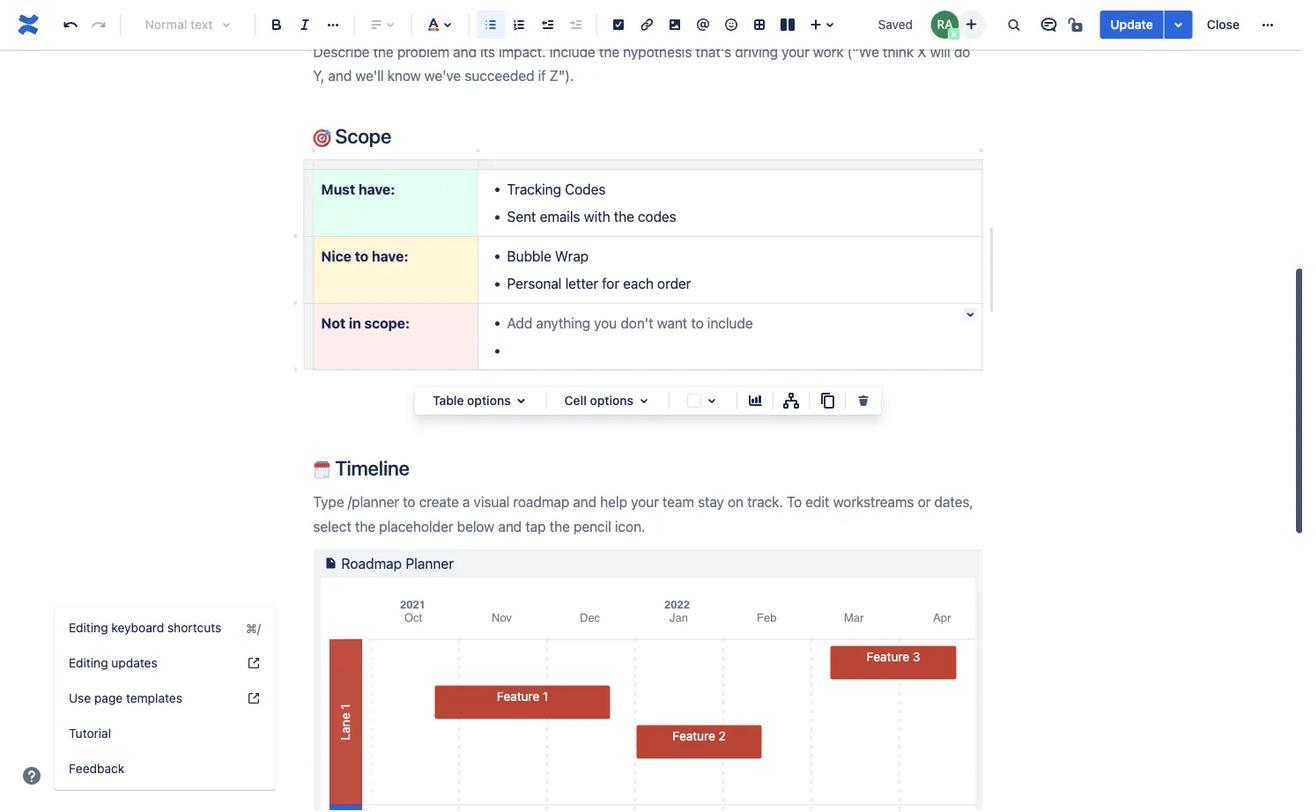 Task type: locate. For each thing, give the bounding box(es) containing it.
options right table
[[467, 393, 511, 408]]

each
[[623, 275, 654, 292]]

timeline
[[331, 456, 410, 480]]

have:
[[358, 181, 395, 198], [372, 248, 408, 264]]

1 horizontal spatial help image
[[247, 656, 261, 671]]

expand dropdown menu image
[[511, 390, 532, 412]]

have: right 'must'
[[358, 181, 395, 198]]

have: right to
[[372, 248, 408, 264]]

editing for editing updates
[[69, 656, 108, 671]]

page
[[94, 691, 123, 706]]

keyboard
[[111, 621, 164, 635]]

use page templates
[[69, 691, 182, 706]]

table image
[[749, 14, 770, 35]]

1 editing from the top
[[69, 621, 108, 635]]

help image left feedback
[[21, 766, 42, 787]]

copy image
[[817, 390, 838, 412]]

close button
[[1196, 11, 1250, 39]]

indent tab image
[[565, 14, 586, 35]]

help image up help icon
[[247, 656, 261, 671]]

to
[[355, 248, 369, 264]]

cell options button
[[554, 390, 662, 412]]

cell options
[[565, 393, 634, 408]]

not in scope:
[[321, 314, 410, 331]]

in
[[349, 314, 361, 331]]

personal letter for each order
[[507, 275, 691, 292]]

editing up editing updates
[[69, 621, 108, 635]]

mention image
[[693, 14, 714, 35]]

update
[[1111, 17, 1153, 32]]

0 vertical spatial have:
[[358, 181, 395, 198]]

2 editing from the top
[[69, 656, 108, 671]]

must
[[321, 181, 355, 198]]

feedback
[[69, 762, 124, 776]]

outdent ⇧tab image
[[537, 14, 558, 35]]

editing up use
[[69, 656, 108, 671]]

tutorial button
[[55, 716, 275, 752]]

1 options from the left
[[467, 393, 511, 408]]

personal
[[507, 275, 562, 292]]

help image inside editing updates link
[[247, 656, 261, 671]]

ruby anderson image
[[931, 11, 959, 39]]

tracking codes
[[507, 181, 606, 198]]

0 vertical spatial help image
[[247, 656, 261, 671]]

editing
[[69, 621, 108, 635], [69, 656, 108, 671]]

options
[[467, 393, 511, 408], [590, 393, 634, 408]]

1 vertical spatial editing
[[69, 656, 108, 671]]

roadmap
[[341, 555, 402, 572]]

editing updates link
[[55, 646, 275, 681]]

cell
[[565, 393, 587, 408]]

bubble wrap
[[507, 248, 589, 264]]

confluence image
[[14, 11, 42, 39], [14, 11, 42, 39]]

bullet list ⌘⇧8 image
[[480, 14, 501, 35]]

for
[[602, 275, 620, 292]]

tutorial
[[69, 727, 111, 741]]

2 options from the left
[[590, 393, 634, 408]]

table
[[433, 393, 464, 408]]

action item image
[[608, 14, 629, 35]]

0 vertical spatial editing
[[69, 621, 108, 635]]

undo ⌘z image
[[60, 14, 81, 35]]

1 vertical spatial have:
[[372, 248, 408, 264]]

help image
[[247, 656, 261, 671], [21, 766, 42, 787]]

link image
[[636, 14, 657, 35]]

no restrictions image
[[1067, 14, 1088, 35]]

editing keyboard shortcuts
[[69, 621, 221, 635]]

options right cell
[[590, 393, 634, 408]]

1 horizontal spatial options
[[590, 393, 634, 408]]

more image
[[1257, 14, 1279, 35]]

add image, video, or file image
[[664, 14, 686, 35]]

0 horizontal spatial options
[[467, 393, 511, 408]]

:calendar_spiral: image
[[313, 461, 331, 479], [313, 461, 331, 479]]

the
[[614, 209, 634, 225]]

:dart: image
[[313, 129, 331, 147]]

emails
[[540, 209, 580, 225]]

1 vertical spatial help image
[[21, 766, 42, 787]]

templates
[[126, 691, 182, 706]]

order
[[657, 275, 691, 292]]



Task type: describe. For each thing, give the bounding box(es) containing it.
roadmap planner
[[341, 555, 454, 572]]

expand dropdown menu image
[[634, 390, 655, 412]]

cell background image
[[701, 390, 723, 412]]

table options
[[433, 393, 511, 408]]

nice to have:
[[321, 248, 408, 264]]

emoji image
[[721, 14, 742, 35]]

redo ⌘⇧z image
[[88, 14, 109, 35]]

:dart: image
[[313, 129, 331, 147]]

more formatting image
[[323, 14, 344, 35]]

roadmap planner image
[[320, 553, 341, 574]]

scope
[[331, 124, 391, 148]]

update button
[[1100, 11, 1164, 39]]

adjust update settings image
[[1168, 14, 1189, 35]]

saved
[[878, 17, 913, 32]]

must have:
[[321, 181, 395, 198]]

comment icon image
[[1038, 14, 1059, 35]]

layouts image
[[777, 14, 798, 35]]

editing for editing keyboard shortcuts
[[69, 621, 108, 635]]

remove image
[[853, 390, 874, 412]]

options for cell options
[[590, 393, 634, 408]]

wrap
[[555, 248, 589, 264]]

not
[[321, 314, 346, 331]]

table options button
[[422, 390, 539, 412]]

help image
[[247, 692, 261, 706]]

scope:
[[364, 314, 410, 331]]

letter
[[565, 275, 598, 292]]

bold ⌘b image
[[266, 14, 287, 35]]

use page templates link
[[55, 681, 275, 716]]

⌘/
[[246, 621, 261, 636]]

nice
[[321, 248, 351, 264]]

bubble
[[507, 248, 552, 264]]

codes
[[638, 209, 677, 225]]

manage connected data image
[[781, 390, 802, 412]]

invite to edit image
[[961, 14, 982, 35]]

numbered list ⌘⇧7 image
[[508, 14, 530, 35]]

chart image
[[745, 390, 766, 412]]

options for table options
[[467, 393, 511, 408]]

find and replace image
[[1003, 14, 1024, 35]]

sent emails with the codes
[[507, 209, 677, 225]]

use
[[69, 691, 91, 706]]

sent
[[507, 209, 536, 225]]

planner
[[406, 555, 454, 572]]

shortcuts
[[167, 621, 221, 635]]

with
[[584, 209, 610, 225]]

close
[[1207, 17, 1240, 32]]

editable content region
[[285, 0, 1208, 812]]

0 horizontal spatial help image
[[21, 766, 42, 787]]

updates
[[111, 656, 157, 671]]

editing updates
[[69, 656, 157, 671]]

italic ⌘i image
[[294, 14, 315, 35]]

codes
[[565, 181, 606, 198]]

tracking
[[507, 181, 561, 198]]

feedback button
[[55, 752, 275, 787]]



Task type: vqa. For each thing, say whether or not it's contained in the screenshot.
Dismiss image
no



